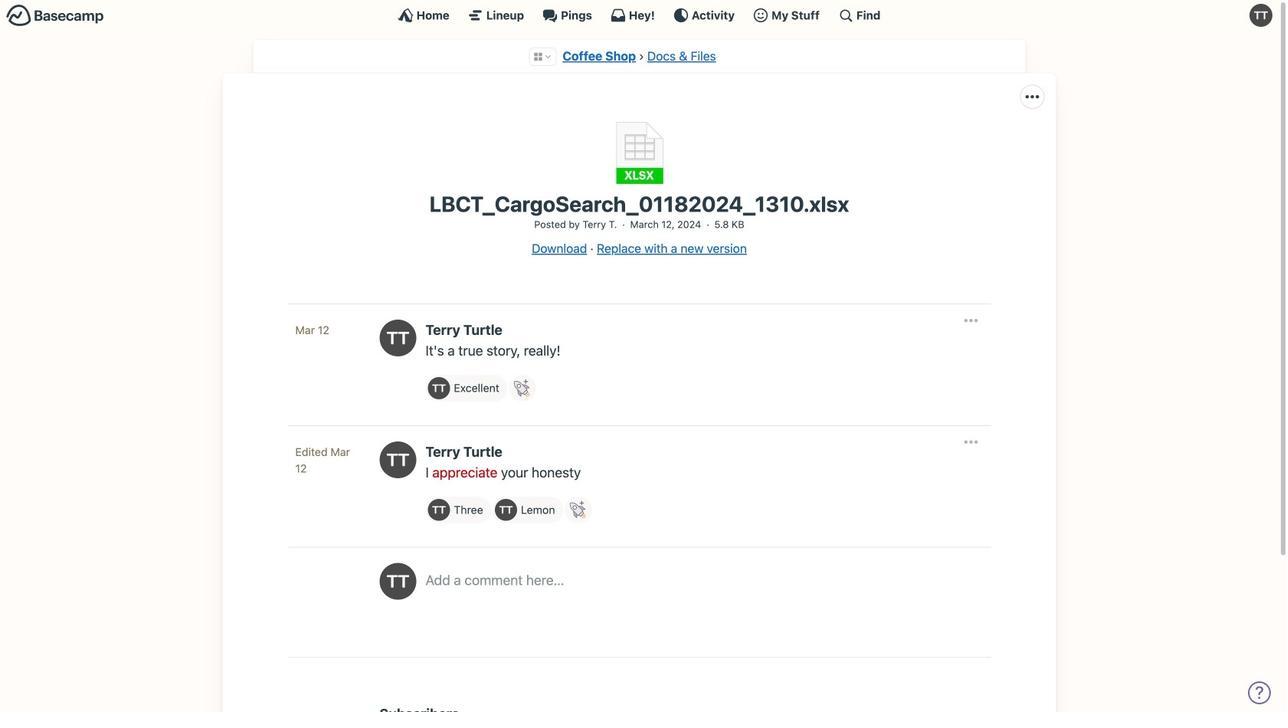 Task type: locate. For each thing, give the bounding box(es) containing it.
terry turtle image inside terry t. boosted the comment with 'lemon' element
[[495, 499, 517, 521]]

0 vertical spatial mar 12 element
[[296, 324, 329, 337]]

0 vertical spatial terry turtle image
[[380, 441, 417, 478]]

terry t. boosted the comment with 'excellent' element
[[426, 375, 508, 402]]

terry t. boosted the comment with 'three' element
[[426, 497, 492, 523]]

terry turtle image
[[380, 441, 417, 478], [495, 499, 517, 521]]

mar 12 element
[[296, 324, 329, 337], [296, 445, 350, 475]]

mar 12 element for terry t. boosted the comment with 'three' element on the left bottom of the page
[[296, 445, 350, 475]]

terry turtle image inside terry t. boosted the comment with 'three' element
[[428, 499, 450, 521]]

2 mar 12 element from the top
[[296, 445, 350, 475]]

1 vertical spatial mar 12 element
[[296, 445, 350, 475]]

switch accounts image
[[6, 4, 104, 28]]

terry turtle image
[[1250, 4, 1273, 27], [380, 320, 417, 357], [428, 377, 450, 399], [428, 499, 450, 521], [380, 563, 417, 600]]

terry turtle image inside terry t. boosted the comment with 'excellent' element
[[428, 377, 450, 399]]

mar 12 element for terry t. boosted the comment with 'excellent' element
[[296, 324, 329, 337]]

1 mar 12 element from the top
[[296, 324, 329, 337]]

march 12, 2024 element
[[631, 218, 702, 230]]

1 horizontal spatial terry turtle image
[[495, 499, 517, 521]]

terry t. boosted the comment with 'lemon' element
[[493, 497, 564, 523]]

1 vertical spatial terry turtle image
[[495, 499, 517, 521]]



Task type: describe. For each thing, give the bounding box(es) containing it.
0 horizontal spatial terry turtle image
[[380, 441, 417, 478]]

keyboard shortcut: ⌘ + / image
[[839, 8, 854, 23]]

main element
[[0, 0, 1279, 30]]



Task type: vqa. For each thing, say whether or not it's contained in the screenshot.
top Terry Turtle icon
yes



